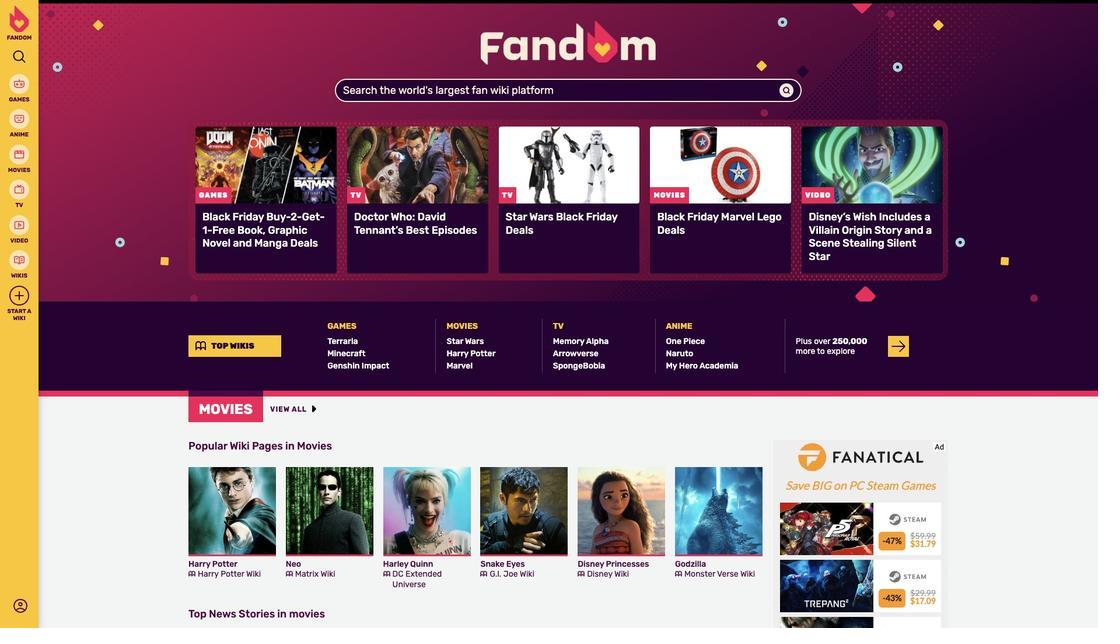 Task type: vqa. For each thing, say whether or not it's contained in the screenshot.
Plus at the bottom right
yes



Task type: locate. For each thing, give the bounding box(es) containing it.
tiny image
[[189, 571, 196, 578], [578, 571, 585, 578]]

2 horizontal spatial star
[[809, 250, 831, 263]]

harry for harry potter wiki
[[198, 570, 219, 580]]

0 horizontal spatial tiny image
[[189, 571, 196, 578]]

black friday marvel lego deals
[[658, 211, 782, 237]]

friday for black friday buy-2-get- 1-free book, graphic novel and manga deals
[[233, 211, 264, 224]]

disney princesses
[[578, 560, 650, 570]]

1 horizontal spatial black
[[556, 211, 584, 224]]

in for pages
[[286, 440, 295, 453]]

1 horizontal spatial movies
[[654, 192, 686, 200]]

1 vertical spatial movies
[[447, 322, 478, 332]]

who:
[[391, 211, 415, 224]]

1 black from the left
[[203, 211, 230, 224]]

0 vertical spatial and
[[905, 224, 924, 237]]

terraria
[[328, 337, 358, 347]]

deals for star
[[506, 224, 534, 237]]

friday inside black friday buy-2-get- 1-free book, graphic novel and manga deals
[[233, 211, 264, 224]]

games up 1- on the left of page
[[199, 192, 228, 200]]

princesses
[[606, 560, 650, 570]]

friday
[[233, 211, 264, 224], [587, 211, 618, 224], [688, 211, 719, 224]]

start a wiki
[[7, 308, 31, 322]]

0 horizontal spatial games
[[199, 192, 228, 200]]

star inside disney's wish includes a villain origin story and a scene stealing silent star
[[809, 250, 831, 263]]

popular wiki pages in movies
[[189, 440, 332, 453]]

a
[[925, 211, 931, 224], [927, 224, 933, 237], [27, 308, 31, 315]]

movies down small image
[[297, 440, 332, 453]]

0 vertical spatial wars
[[530, 211, 554, 224]]

movies up star wars "link"
[[447, 322, 478, 332]]

black inside black friday marvel lego deals
[[658, 211, 685, 224]]

0 vertical spatial movies
[[654, 192, 686, 200]]

3 friday from the left
[[688, 211, 719, 224]]

anime
[[667, 322, 693, 332]]

2 tiny image from the left
[[578, 571, 585, 578]]

movies up black friday marvel lego deals
[[654, 192, 686, 200]]

potter for harry potter wiki
[[221, 570, 245, 580]]

wikis
[[230, 342, 255, 352]]

platform
[[512, 84, 554, 97]]

dc
[[393, 570, 404, 580]]

and down the book,
[[233, 237, 252, 250]]

start
[[7, 308, 26, 315]]

2 friday from the left
[[587, 211, 618, 224]]

one
[[667, 337, 682, 347]]

top news stories in movies
[[189, 608, 325, 621]]

marvel down harry potter link
[[447, 361, 473, 371]]

1 vertical spatial in
[[278, 608, 287, 621]]

3 tiny image from the left
[[481, 571, 488, 578]]

view all link
[[270, 403, 320, 417]]

graphic
[[268, 224, 308, 237]]

deals for black
[[658, 224, 686, 237]]

1 tiny image from the left
[[189, 571, 196, 578]]

tiny image down neo
[[286, 571, 293, 578]]

disney for disney wiki
[[588, 570, 613, 580]]

games terraria minecraft genshin impact
[[328, 322, 390, 371]]

tiny image left disney wiki
[[578, 571, 585, 578]]

tv link
[[0, 180, 39, 209]]

games up the 'terraria'
[[328, 322, 357, 332]]

video
[[10, 237, 28, 244]]

4 tiny image from the left
[[676, 571, 683, 578]]

friday inside black friday marvel lego deals
[[688, 211, 719, 224]]

1 horizontal spatial and
[[905, 224, 924, 237]]

1 horizontal spatial friday
[[587, 211, 618, 224]]

deals inside 'star wars black friday deals'
[[506, 224, 534, 237]]

g.i.
[[490, 570, 502, 580]]

villain
[[809, 224, 840, 237]]

0 horizontal spatial and
[[233, 237, 252, 250]]

0 vertical spatial in
[[286, 440, 295, 453]]

tiny image left dc
[[383, 571, 390, 578]]

marvel
[[722, 211, 755, 224], [447, 361, 473, 371]]

0 horizontal spatial star
[[447, 337, 464, 347]]

search
[[343, 84, 378, 97]]

movies up tv link
[[8, 167, 30, 174]]

explore
[[828, 347, 856, 356]]

in for stories
[[278, 608, 287, 621]]

deals
[[506, 224, 534, 237], [658, 224, 686, 237], [291, 237, 318, 250]]

small image
[[196, 341, 206, 352]]

games for games
[[199, 192, 228, 200]]

harry
[[447, 349, 469, 359], [189, 560, 211, 570], [198, 570, 219, 580]]

in left movies
[[278, 608, 287, 621]]

movies up the popular
[[199, 402, 253, 418]]

1 vertical spatial star
[[809, 250, 831, 263]]

in
[[286, 440, 295, 453], [278, 608, 287, 621]]

tiny image
[[286, 571, 293, 578], [383, 571, 390, 578], [481, 571, 488, 578], [676, 571, 683, 578]]

marvel left lego
[[722, 211, 755, 224]]

2 horizontal spatial movies
[[297, 440, 332, 453]]

tiny image down harry potter
[[189, 571, 196, 578]]

3 black from the left
[[658, 211, 685, 224]]

godzilla
[[676, 560, 707, 570]]

memory
[[553, 337, 585, 347]]

movies inside movies star wars harry potter marvel
[[447, 322, 478, 332]]

1 horizontal spatial wars
[[530, 211, 554, 224]]

arrowverse
[[553, 349, 599, 359]]

1 horizontal spatial deals
[[506, 224, 534, 237]]

0 vertical spatial star
[[506, 211, 527, 224]]

anime link
[[0, 109, 39, 139]]

manga
[[255, 237, 288, 250]]

2 horizontal spatial friday
[[688, 211, 719, 224]]

potter inside movies star wars harry potter marvel
[[471, 349, 496, 359]]

black
[[203, 211, 230, 224], [556, 211, 584, 224], [658, 211, 685, 224]]

tv
[[351, 192, 362, 200], [502, 192, 513, 200], [15, 202, 23, 209], [553, 322, 564, 332]]

black friday buy-2-get- 1-free book, graphic novel and manga deals
[[203, 211, 325, 250]]

0 horizontal spatial black
[[203, 211, 230, 224]]

and up silent
[[905, 224, 924, 237]]

0 horizontal spatial movies
[[8, 167, 30, 174]]

spongebobia
[[553, 361, 606, 371]]

tiny image down godzilla
[[676, 571, 683, 578]]

1 vertical spatial marvel
[[447, 361, 473, 371]]

search the world's largest fan wiki platform
[[343, 84, 554, 97]]

top
[[189, 608, 207, 621]]

1 vertical spatial games
[[328, 322, 357, 332]]

0 horizontal spatial deals
[[291, 237, 318, 250]]

submit image
[[784, 87, 791, 94]]

in right pages
[[286, 440, 295, 453]]

disney for disney princesses
[[578, 560, 605, 570]]

black inside black friday buy-2-get- 1-free book, graphic novel and manga deals
[[203, 211, 230, 224]]

includes
[[880, 211, 923, 224]]

2 vertical spatial star
[[447, 337, 464, 347]]

0 vertical spatial movies
[[8, 167, 30, 174]]

doctor
[[354, 211, 389, 224]]

deals inside black friday marvel lego deals
[[658, 224, 686, 237]]

and inside black friday buy-2-get- 1-free book, graphic novel and manga deals
[[233, 237, 252, 250]]

0 horizontal spatial friday
[[233, 211, 264, 224]]

0 vertical spatial marvel
[[722, 211, 755, 224]]

0 horizontal spatial wars
[[465, 337, 484, 347]]

black inside 'star wars black friday deals'
[[556, 211, 584, 224]]

matrix
[[295, 570, 319, 580]]

tv inside tv memory alpha arrowverse spongebobia
[[553, 322, 564, 332]]

1 friday from the left
[[233, 211, 264, 224]]

tiny image for godzilla
[[676, 571, 683, 578]]

0 horizontal spatial marvel
[[447, 361, 473, 371]]

top
[[211, 342, 228, 352]]

movies
[[8, 167, 30, 174], [199, 402, 253, 418], [297, 440, 332, 453]]

1 horizontal spatial games
[[328, 322, 357, 332]]

wiki inside start a wiki
[[13, 315, 26, 322]]

view
[[270, 406, 290, 414]]

games inside 'games terraria minecraft genshin impact'
[[328, 322, 357, 332]]

1 tiny image from the left
[[286, 571, 293, 578]]

250,000
[[833, 337, 868, 347]]

1 vertical spatial and
[[233, 237, 252, 250]]

0 horizontal spatial movies
[[447, 322, 478, 332]]

1 vertical spatial wars
[[465, 337, 484, 347]]

1 horizontal spatial marvel
[[722, 211, 755, 224]]

movies for movies star wars harry potter marvel
[[447, 322, 478, 332]]

disney's
[[809, 211, 851, 224]]

2 black from the left
[[556, 211, 584, 224]]

1 horizontal spatial star
[[506, 211, 527, 224]]

0 vertical spatial games
[[199, 192, 228, 200]]

small image
[[309, 404, 320, 415]]

2 vertical spatial movies
[[297, 440, 332, 453]]

movies for movies
[[654, 192, 686, 200]]

tiny image left g.i.
[[481, 571, 488, 578]]

piece
[[684, 337, 706, 347]]

movies
[[654, 192, 686, 200], [447, 322, 478, 332]]

a right the start
[[27, 308, 31, 315]]

universe
[[393, 580, 426, 590]]

g.i. joe wiki
[[490, 570, 535, 580]]

2 tiny image from the left
[[383, 571, 390, 578]]

tennant's
[[354, 224, 404, 237]]

1 horizontal spatial tiny image
[[578, 571, 585, 578]]

monster verse wiki
[[685, 570, 756, 580]]

matrix wiki
[[295, 570, 336, 580]]

tiny image for disney princesses
[[578, 571, 585, 578]]

anime
[[10, 131, 29, 138]]

2 horizontal spatial deals
[[658, 224, 686, 237]]

wars
[[530, 211, 554, 224], [465, 337, 484, 347]]

1 vertical spatial movies
[[199, 402, 253, 418]]

naruto
[[667, 349, 694, 359]]

snake eyes
[[481, 560, 525, 570]]

2 horizontal spatial black
[[658, 211, 685, 224]]

tiny image for snake eyes
[[481, 571, 488, 578]]

wars inside movies star wars harry potter marvel
[[465, 337, 484, 347]]

snake
[[481, 560, 505, 570]]



Task type: describe. For each thing, give the bounding box(es) containing it.
over
[[815, 337, 831, 347]]

video link
[[0, 215, 39, 245]]

fandom link
[[2, 6, 37, 42]]

naruto link
[[667, 348, 778, 360]]

movies
[[289, 608, 325, 621]]

largest
[[436, 84, 470, 97]]

to
[[818, 347, 826, 356]]

memory alpha link
[[553, 336, 648, 348]]

my
[[667, 361, 678, 371]]

2-
[[291, 211, 302, 224]]

neo
[[286, 560, 301, 570]]

monster
[[685, 570, 716, 580]]

friday for black friday marvel lego deals
[[688, 211, 719, 224]]

deals inside black friday buy-2-get- 1-free book, graphic novel and manga deals
[[291, 237, 318, 250]]

disney wiki
[[588, 570, 630, 580]]

silent
[[888, 237, 917, 250]]

stories
[[239, 608, 275, 621]]

potter for harry potter
[[212, 560, 238, 570]]

book,
[[238, 224, 266, 237]]

view all
[[270, 406, 309, 414]]

minecraft link
[[328, 348, 429, 360]]

doctor who: david tennant's best episodes
[[354, 211, 478, 237]]

plus
[[796, 337, 813, 347]]

a right "includes"
[[925, 211, 931, 224]]

movies link
[[0, 145, 39, 174]]

tiny image for harry potter
[[189, 571, 196, 578]]

marvel link
[[447, 360, 535, 373]]

get-
[[302, 211, 325, 224]]

harry potter link
[[447, 348, 535, 360]]

harley
[[383, 560, 409, 570]]

genshin
[[328, 361, 360, 371]]

impact
[[362, 361, 390, 371]]

scene
[[809, 237, 841, 250]]

wars inside 'star wars black friday deals'
[[530, 211, 554, 224]]

tiny image for neo
[[286, 571, 293, 578]]

arrowverse link
[[553, 348, 648, 360]]

news
[[209, 608, 236, 621]]

hero
[[679, 361, 698, 371]]

fandom image
[[481, 21, 656, 65]]

academia
[[700, 361, 739, 371]]

start a wiki link
[[0, 286, 39, 323]]

terraria link
[[328, 336, 429, 348]]

harry potter
[[189, 560, 238, 570]]

more
[[796, 347, 816, 356]]

fandom
[[7, 34, 32, 41]]

eyes
[[507, 560, 525, 570]]

and inside disney's wish includes a villain origin story and a scene stealing silent star
[[905, 224, 924, 237]]

a inside start a wiki
[[27, 308, 31, 315]]

friday inside 'star wars black friday deals'
[[587, 211, 618, 224]]

marvel inside movies star wars harry potter marvel
[[447, 361, 473, 371]]

harry inside movies star wars harry potter marvel
[[447, 349, 469, 359]]

star inside 'star wars black friday deals'
[[506, 211, 527, 224]]

fan
[[472, 84, 488, 97]]

alpha
[[586, 337, 609, 347]]

world's
[[399, 84, 433, 97]]

novel
[[203, 237, 231, 250]]

harry potter wiki
[[198, 570, 261, 580]]

star wars black friday deals
[[506, 211, 618, 237]]

extended
[[406, 570, 442, 580]]

best
[[406, 224, 429, 237]]

dc extended universe
[[393, 570, 442, 590]]

black for black friday marvel lego deals
[[658, 211, 685, 224]]

wikis
[[11, 273, 27, 280]]

advertisement region
[[774, 440, 949, 629]]

a right story
[[927, 224, 933, 237]]

wish
[[854, 211, 877, 224]]

joe
[[504, 570, 518, 580]]

episodes
[[432, 224, 478, 237]]

wiki
[[491, 84, 509, 97]]

minecraft
[[328, 349, 366, 359]]

black for black friday buy-2-get- 1-free book, graphic novel and manga deals
[[203, 211, 230, 224]]

games
[[9, 96, 30, 103]]

free
[[212, 224, 235, 237]]

star wars link
[[447, 336, 535, 348]]

david
[[418, 211, 446, 224]]

disney's wish includes a villain origin story and a scene stealing silent star
[[809, 211, 933, 263]]

games for games terraria minecraft genshin impact
[[328, 322, 357, 332]]

pages
[[252, 440, 283, 453]]

lego
[[758, 211, 782, 224]]

1-
[[203, 224, 212, 237]]

my hero academia link
[[667, 360, 778, 373]]

all
[[292, 406, 307, 414]]

1 horizontal spatial movies
[[199, 402, 253, 418]]

buy-
[[267, 211, 291, 224]]

harry for harry potter
[[189, 560, 211, 570]]

tiny image for harley quinn
[[383, 571, 390, 578]]

story
[[875, 224, 903, 237]]

games link
[[0, 74, 39, 103]]

harley quinn
[[383, 560, 434, 570]]

quinn
[[410, 560, 434, 570]]

marvel inside black friday marvel lego deals
[[722, 211, 755, 224]]

star inside movies star wars harry potter marvel
[[447, 337, 464, 347]]

plus over 250,000 more to explore
[[796, 337, 868, 356]]

stealing
[[843, 237, 885, 250]]



